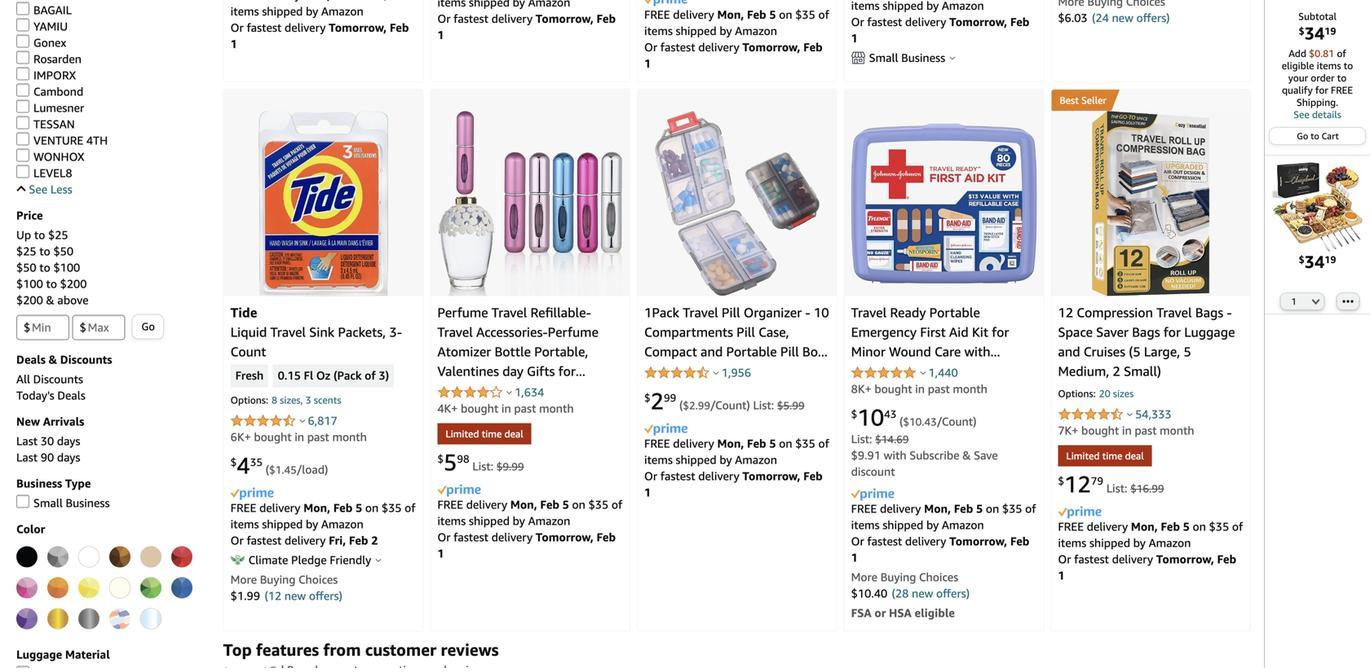 Task type: describe. For each thing, give the bounding box(es) containing it.
bandages,
[[963, 364, 1024, 379]]

items inside of eligible items to your order to qualify for free shipping.
[[1317, 60, 1342, 71]]

- for bags
[[1227, 305, 1232, 321]]

1 vertical spatial perfume
[[548, 325, 599, 340]]

options: 8 sizes, 3 scents
[[231, 395, 341, 406]]

$ for 4
[[231, 456, 237, 469]]

30
[[41, 435, 54, 448]]

/count) for 2
[[711, 399, 750, 412]]

box,
[[803, 344, 828, 360]]

3)
[[379, 369, 389, 384]]

0 horizontal spatial 2
[[371, 534, 378, 548]]

popover image for 1,440
[[920, 371, 926, 375]]

today's deals link
[[16, 389, 86, 403]]

0.15 fl oz (pack of 3)
[[278, 369, 389, 384]]

& right car
[[917, 403, 926, 419]]

2 horizontal spatial offers)
[[1137, 11, 1170, 24]]

small business link
[[16, 496, 110, 510]]

sink
[[309, 325, 335, 340]]

checkbox image for tessan
[[16, 116, 29, 129]]

popover image for 1,634
[[507, 391, 512, 395]]

up
[[16, 228, 31, 242]]

luggage material element
[[16, 667, 33, 669]]

6k+
[[231, 431, 251, 444]]

customer
[[365, 641, 437, 660]]

more for more buying choices $10.40 (28 new offers) fsa or hsa eligible
[[851, 571, 878, 585]]

2 last from the top
[[16, 451, 38, 465]]

$ for 10
[[851, 408, 858, 421]]

sizes
[[1113, 388, 1134, 400]]

0 vertical spatial $200
[[60, 277, 87, 291]]

90
[[41, 451, 54, 465]]

in for 1,440
[[915, 383, 925, 396]]

1 vertical spatial bags
[[1132, 325, 1160, 340]]

day
[[503, 364, 524, 379]]

$2.99
[[683, 400, 711, 412]]

go,
[[979, 403, 999, 419]]

more buying choices $10.40 (28 new offers) fsa or hsa eligible
[[851, 571, 970, 620]]

10 inside 1pack travel pill organizer - 10 compartments pill case, compact and portable pill box, perfect for on-the-go storage, pill holder for purse gray
[[814, 305, 829, 321]]

month for 6,817
[[332, 431, 367, 444]]

2 inside the '12 compression travel bags - space saver bags for luggage and cruises (5 large, 5 medium, 2 small)'
[[1113, 364, 1121, 379]]

(pack
[[334, 369, 362, 384]]

saver
[[1096, 325, 1129, 340]]

for inside of eligible items to your order to qualify for free shipping.
[[1316, 84, 1329, 96]]

2 days from the top
[[57, 451, 80, 465]]

$ for 12
[[1058, 475, 1065, 488]]

with inside $ 10 43 ( $10.43 /count) list: $14.69 $9.91 with subscribe & save discount
[[884, 449, 907, 463]]

subscribe
[[910, 449, 960, 463]]

venture
[[33, 134, 83, 147]]

add $0.81
[[1289, 48, 1337, 59]]

1 horizontal spatial $100
[[53, 261, 80, 274]]

ideal
[[972, 384, 1001, 399]]

luggage material
[[16, 648, 110, 662]]

Min text field
[[16, 315, 69, 341]]

& inside the deals & discounts all discounts today's deals
[[49, 353, 57, 367]]

small business button
[[851, 50, 1037, 66]]

12 compression travel bags - space saver bags for luggage and cruises (5 large, 5 medium, 2 small) link
[[1058, 305, 1235, 379]]

8k+ bought in past month
[[851, 383, 988, 396]]

color element
[[12, 543, 207, 636]]

Max text field
[[72, 315, 125, 341]]

options: for 7k+
[[1058, 388, 1096, 400]]

79
[[1091, 475, 1104, 488]]

0.15
[[278, 369, 301, 384]]

car
[[894, 403, 913, 419]]

see for see details
[[1294, 109, 1310, 120]]

20 sizes link
[[1096, 388, 1137, 404]]

top features from customer reviews
[[223, 641, 499, 660]]

go to cart link
[[1270, 128, 1365, 144]]

subtotal
[[1299, 11, 1337, 22]]

in for 1,634
[[502, 402, 511, 416]]

add
[[1289, 48, 1307, 59]]

& inside $ 10 43 ( $10.43 /count) list: $14.69 $9.91 with subscribe & save discount
[[963, 449, 971, 463]]

1 days from the top
[[57, 435, 80, 448]]

1 horizontal spatial 2
[[651, 388, 664, 415]]

19 inside subtotal $ 34 19
[[1325, 25, 1337, 37]]

best seller
[[1060, 95, 1107, 106]]

or fastest delivery fri, feb 2 element
[[231, 534, 378, 548]]

from
[[323, 641, 361, 660]]

list: inside $ 5 98 list: $9.99
[[473, 460, 494, 474]]

popover image for 54,333
[[1127, 413, 1133, 417]]

refillable-
[[531, 305, 591, 321]]

price
[[16, 209, 43, 222]]

1 horizontal spatial deals
[[57, 389, 86, 403]]

limited time deal link for 12
[[1058, 446, 1152, 470]]

imporx
[[33, 68, 76, 82]]

the- inside 1pack travel pill organizer - 10 compartments pill case, compact and portable pill box, perfect for on-the-go storage, pill holder for purse gray
[[734, 364, 761, 379]]

1 vertical spatial $50
[[16, 261, 36, 274]]

last 90 days link
[[16, 451, 80, 465]]

best
[[1060, 95, 1079, 106]]

popover image for 1,956
[[713, 371, 719, 375]]

perfume travel refillable- travel accessories-perfume atomizer bottle portable, valentines day gifts for her/wife/mom outdoor and traveling 5ml (travel essentials,5 pack)
[[438, 305, 608, 438]]

2 horizontal spatial new
[[1112, 11, 1134, 24]]

the- inside travel ready portable emergency first aid kit for minor wound care with assorted adhesive bandages, gauze pads & more, ideal for travel, car & on-the-go, 80 pc
[[952, 403, 979, 419]]

80
[[1002, 403, 1018, 419]]

1pack travel pill organizer - 10 compartments pill case, compact and portable pill box, perfect for on-the-go storage, pill holder for purse gray
[[644, 305, 829, 419]]

shipping.
[[1297, 97, 1339, 108]]

all
[[16, 373, 30, 386]]

qualify
[[1282, 84, 1313, 96]]

view sponsored information or leave ad feedback element
[[223, 662, 281, 669]]

$10.43
[[903, 416, 937, 429]]

organizer
[[744, 305, 802, 321]]

pc
[[1021, 403, 1035, 419]]

checkbox image for venture 4th
[[16, 133, 29, 146]]

small inside button
[[869, 51, 899, 64]]

holder
[[719, 384, 759, 399]]

rosarden
[[33, 52, 82, 66]]

checkbox image for small business
[[16, 496, 29, 509]]

choices for more buying choices $10.40 (28 new offers) fsa or hsa eligible
[[919, 571, 959, 585]]

wonhox link
[[16, 149, 84, 164]]

$ for 5
[[438, 453, 444, 466]]

canvas element
[[16, 667, 33, 669]]

$1.99
[[231, 590, 260, 603]]

emergency
[[851, 325, 917, 340]]

reviews
[[441, 641, 499, 660]]

(5
[[1129, 344, 1141, 360]]

43
[[884, 408, 897, 421]]

checkbox image for wonhox
[[16, 149, 29, 162]]

dropdown image
[[1312, 299, 1320, 305]]

subtotal $ 34 19
[[1299, 11, 1337, 43]]

bought for 4k+
[[461, 402, 499, 416]]

care
[[935, 344, 961, 360]]

checkbox image for yamiu
[[16, 18, 29, 31]]

1 vertical spatial $25
[[16, 245, 36, 258]]

buying for (28
[[881, 571, 916, 585]]

pill down case,
[[781, 344, 799, 360]]

time for 12
[[1103, 451, 1123, 462]]

mddruiqi perfume travel refillable-travel accessories-perfume atomizer bottle portable, valentines day gifts for her/wife/... image
[[439, 111, 622, 297]]

last 30 days link
[[16, 435, 80, 448]]

travel inside 1pack travel pill organizer - 10 compartments pill case, compact and portable pill box, perfect for on-the-go storage, pill holder for purse gray
[[683, 305, 718, 321]]

limited time deal link for 5
[[438, 424, 532, 448]]

$ down above
[[80, 321, 86, 334]]

for up 80
[[1005, 384, 1022, 399]]

month for 1,440
[[953, 383, 988, 396]]

past for 1,634
[[514, 402, 536, 416]]

color
[[16, 523, 45, 536]]

12 inside the '12 compression travel bags - space saver bags for luggage and cruises (5 large, 5 medium, 2 small)'
[[1058, 305, 1074, 321]]

3
[[306, 395, 311, 406]]

storage,
[[644, 384, 694, 399]]

imporx link
[[16, 67, 76, 82]]

limited time deal for 12
[[1066, 451, 1144, 462]]

travel inside the tide liquid travel sink packets, 3- count
[[270, 325, 306, 340]]

pack)
[[510, 423, 541, 438]]

1pack
[[644, 305, 680, 321]]

0 horizontal spatial small business
[[33, 497, 110, 510]]

( for 2
[[679, 399, 683, 412]]

wonhox
[[33, 150, 84, 164]]

$50 to $100 link
[[16, 261, 80, 274]]

(12 new offers) link
[[265, 590, 343, 603]]

$1.45
[[269, 464, 297, 477]]

0 vertical spatial bags
[[1196, 305, 1224, 321]]

travel,
[[851, 403, 890, 419]]

compartments
[[644, 325, 733, 340]]

venture 4th link
[[16, 133, 108, 147]]

6k+ bought in past month
[[231, 431, 367, 444]]

for right kit
[[992, 325, 1009, 340]]

(12
[[265, 590, 282, 603]]

tessan
[[33, 117, 75, 131]]

pill left case,
[[737, 325, 755, 340]]

98
[[457, 453, 470, 466]]

new for more buying choices $10.40 (28 new offers) fsa or hsa eligible
[[912, 587, 934, 601]]

$10.40
[[851, 587, 888, 601]]

climate pledge friendly
[[249, 554, 371, 568]]

1 vertical spatial discounts
[[33, 373, 83, 386]]

traveling
[[438, 403, 492, 419]]

past for 54,333
[[1135, 424, 1157, 438]]

eligible inside of eligible items to your order to qualify for free shipping.
[[1282, 60, 1315, 71]]

0 vertical spatial $50
[[53, 245, 73, 258]]

valentines
[[438, 364, 499, 379]]

lumesner
[[33, 101, 84, 115]]

past for 1,440
[[928, 383, 950, 396]]

space
[[1058, 325, 1093, 340]]

small business inside button
[[869, 51, 946, 64]]

of eligible items to your order to qualify for free shipping.
[[1282, 48, 1354, 108]]

2 vertical spatial business
[[66, 497, 110, 510]]

more buying choices $1.99 (12 new offers)
[[231, 574, 343, 603]]

smirly charcuterie boards gift set: charcuterie board set, bamboo cheese board set - unique valentines day gifts for her - house warming gifts new home, wedding gifts for couple, bridal shower gift image
[[1273, 162, 1363, 252]]

travel ready portable emergency first aid kit for minor wound care with assorted adhesive bandages, gauze pads & more, ideal for travel, car & on-the-go, 80 pc
[[851, 305, 1035, 419]]

1,956 link
[[722, 366, 751, 380]]



Task type: locate. For each thing, give the bounding box(es) containing it.
choices inside more buying choices $1.99 (12 new offers)
[[299, 574, 338, 587]]

and right 'outdoor'
[[585, 384, 608, 399]]

bought for 8k+
[[875, 383, 912, 396]]

1 vertical spatial $200
[[16, 294, 43, 307]]

offers) for more buying choices $1.99 (12 new offers)
[[309, 590, 343, 603]]

deal down 7k+ bought in past month
[[1125, 451, 1144, 462]]

checkbox image inside wonhox link
[[16, 149, 29, 162]]

0 vertical spatial (
[[679, 399, 683, 412]]

offers) inside more buying choices $10.40 (28 new offers) fsa or hsa eligible
[[937, 587, 970, 601]]

2 vertical spatial go
[[761, 364, 778, 379]]

travel
[[492, 305, 527, 321], [683, 305, 718, 321], [851, 305, 887, 321], [1157, 305, 1192, 321], [270, 325, 306, 340], [438, 325, 473, 340]]

$ inside $ 2 99 ( $2.99 /count) list: $5.99
[[644, 392, 651, 405]]

deal down 5ml
[[505, 429, 523, 440]]

1 vertical spatial 10
[[858, 404, 884, 432]]

go inside 1pack travel pill organizer - 10 compartments pill case, compact and portable pill box, perfect for on-the-go storage, pill holder for purse gray
[[761, 364, 778, 379]]

0 vertical spatial /count)
[[711, 399, 750, 412]]

2 horizontal spatial go
[[1297, 131, 1309, 142]]

bought for 6k+
[[254, 431, 292, 444]]

past down 6,817 link
[[307, 431, 329, 444]]

7k+
[[1058, 424, 1079, 438]]

list: right 98
[[473, 460, 494, 474]]

4th
[[86, 134, 108, 147]]

eligible down (28 new offers) link
[[915, 607, 955, 620]]

0 vertical spatial perfume
[[438, 305, 488, 321]]

free delivery mon, feb 5 on $35 of items shipped by amazon element
[[644, 8, 830, 37], [644, 437, 830, 467], [438, 498, 623, 528], [231, 502, 416, 532], [851, 503, 1036, 532], [1058, 521, 1243, 550]]

$35
[[382, 0, 402, 2], [796, 8, 816, 21], [796, 437, 816, 451], [589, 498, 609, 512], [382, 502, 402, 515], [1002, 503, 1023, 516], [1209, 521, 1229, 534]]

checkbox image inside venture 4th link
[[16, 133, 29, 146]]

( for 10
[[900, 415, 903, 429]]

19 inside $ 34 19
[[1325, 254, 1337, 266]]

1 vertical spatial go
[[141, 321, 155, 333]]

for down order
[[1316, 84, 1329, 96]]

1 horizontal spatial on-
[[930, 403, 952, 419]]

3 checkbox image from the top
[[16, 67, 29, 80]]

see for see less
[[29, 183, 47, 196]]

0 vertical spatial 2
[[1113, 364, 1121, 379]]

on- inside travel ready portable emergency first aid kit for minor wound care with assorted adhesive bandages, gauze pads & more, ideal for travel, car & on-the-go, 80 pc
[[930, 403, 952, 419]]

1 checkbox image from the top
[[16, 2, 29, 15]]

1 vertical spatial 19
[[1325, 254, 1337, 266]]

0 vertical spatial last
[[16, 435, 38, 448]]

travel left sink
[[270, 325, 306, 340]]

time down 5ml
[[482, 429, 502, 440]]

$50
[[53, 245, 73, 258], [16, 261, 36, 274]]

1 vertical spatial last
[[16, 451, 38, 465]]

sizes,
[[280, 395, 303, 406]]

$ down '8k+'
[[851, 408, 858, 421]]

small
[[869, 51, 899, 64], [33, 497, 63, 510]]

checkbox image down rosarden link
[[16, 67, 29, 80]]

$ inside $ 12 79 list: $16.99
[[1058, 475, 1065, 488]]

0 vertical spatial small
[[869, 51, 899, 64]]

( right the 99
[[679, 399, 683, 412]]

month for 1,634
[[539, 402, 574, 416]]

1 horizontal spatial options:
[[1058, 388, 1096, 400]]

- inside 1pack travel pill organizer - 10 compartments pill case, compact and portable pill box, perfect for on-the-go storage, pill holder for purse gray
[[805, 305, 811, 321]]

1 horizontal spatial limited time deal link
[[1058, 446, 1152, 470]]

3 checkbox image from the top
[[16, 116, 29, 129]]

1 horizontal spatial business
[[66, 497, 110, 510]]

best seller link
[[1052, 90, 1251, 111]]

$5.99
[[777, 400, 805, 412]]

new right (12
[[285, 590, 306, 603]]

and for for
[[701, 344, 723, 360]]

bought
[[875, 383, 912, 396], [461, 402, 499, 416], [1082, 424, 1119, 438], [254, 431, 292, 444]]

checkbox image inside level8 link
[[16, 165, 29, 178]]

checkbox image inside tessan link
[[16, 116, 29, 129]]

(28
[[892, 587, 909, 601]]

2 checkbox image from the top
[[16, 35, 29, 48]]

more,
[[936, 384, 969, 399]]

canvas image
[[16, 667, 29, 669]]

and for medium,
[[1058, 344, 1081, 360]]

order
[[1311, 72, 1335, 84]]

travel inside the '12 compression travel bags - space saver bags for luggage and cruises (5 large, 5 medium, 2 small)'
[[1157, 305, 1192, 321]]

0 horizontal spatial new
[[285, 590, 306, 603]]

month down 6,817 link
[[332, 431, 367, 444]]

0 horizontal spatial perfume
[[438, 305, 488, 321]]

bagail link
[[16, 2, 72, 17]]

/count) down 1,956
[[711, 399, 750, 412]]

checkbox image down tessan link
[[16, 133, 29, 146]]

business type
[[16, 477, 91, 491]]

free inside of eligible items to your order to qualify for free shipping.
[[1331, 84, 1353, 96]]

perfume up portable, at the bottom of page
[[548, 325, 599, 340]]

deal
[[505, 429, 523, 440], [1125, 451, 1144, 462]]

1 vertical spatial deal
[[1125, 451, 1144, 462]]

the- down more,
[[952, 403, 979, 419]]

20
[[1099, 388, 1111, 400]]

and inside the '12 compression travel bags - space saver bags for luggage and cruises (5 large, 5 medium, 2 small)'
[[1058, 344, 1081, 360]]

with
[[965, 344, 991, 360], [884, 449, 907, 463]]

$ left the 99
[[644, 392, 651, 405]]

her/wife/mom
[[438, 384, 528, 399]]

climate
[[249, 554, 288, 568]]

buying inside more buying choices $1.99 (12 new offers)
[[260, 574, 296, 587]]

and down compartments
[[701, 344, 723, 360]]

fastest
[[454, 12, 489, 25], [868, 15, 902, 29], [247, 21, 282, 34], [661, 40, 696, 54], [661, 470, 696, 483], [454, 531, 489, 545], [247, 534, 282, 548], [868, 535, 902, 549], [1074, 553, 1109, 567]]

for up $5.99 at the right
[[763, 384, 780, 399]]

0 vertical spatial portable
[[930, 305, 980, 321]]

portable inside travel ready portable emergency first aid kit for minor wound care with assorted adhesive bandages, gauze pads & more, ideal for travel, car & on-the-go, 80 pc
[[930, 305, 980, 321]]

today's
[[16, 389, 54, 403]]

1 horizontal spatial new
[[912, 587, 934, 601]]

purse
[[784, 384, 816, 399]]

popover image
[[950, 56, 956, 60], [713, 371, 719, 375], [507, 391, 512, 395], [1127, 413, 1133, 417], [376, 559, 381, 563]]

checkbox image down gonex link
[[16, 51, 29, 64]]

$ down subtotal
[[1299, 25, 1305, 37]]

deals up all
[[16, 353, 46, 367]]

limited time deal for 5
[[446, 429, 523, 440]]

list: inside $ 10 43 ( $10.43 /count) list: $14.69 $9.91 with subscribe & save discount
[[851, 433, 872, 446]]

new
[[1112, 11, 1134, 24], [912, 587, 934, 601], [285, 590, 306, 603]]

5 inside the '12 compression travel bags - space saver bags for luggage and cruises (5 large, 5 medium, 2 small)'
[[1184, 344, 1192, 360]]

2
[[1113, 364, 1121, 379], [651, 388, 664, 415], [371, 534, 378, 548]]

eligible inside more buying choices $10.40 (28 new offers) fsa or hsa eligible
[[915, 607, 955, 620]]

pill up '$2.99'
[[697, 384, 716, 399]]

details
[[1312, 109, 1342, 120]]

go right 1,956 link
[[761, 364, 778, 379]]

2 vertical spatial 2
[[371, 534, 378, 548]]

0 horizontal spatial $100
[[16, 277, 43, 291]]

new right (24
[[1112, 11, 1134, 24]]

0 vertical spatial 19
[[1325, 25, 1337, 37]]

checkbox image up tessan link
[[16, 100, 29, 113]]

on
[[365, 0, 379, 2], [779, 8, 793, 21], [779, 437, 793, 451], [572, 498, 586, 512], [365, 502, 379, 515], [986, 503, 999, 516], [1193, 521, 1206, 534]]

on- up 'holder'
[[711, 364, 734, 379]]

1 vertical spatial deals
[[57, 389, 86, 403]]

$ 4 35 ( $1.45 /load)
[[231, 453, 328, 480]]

1 vertical spatial (
[[900, 415, 903, 429]]

1 horizontal spatial deal
[[1125, 451, 1144, 462]]

new inside more buying choices $10.40 (28 new offers) fsa or hsa eligible
[[912, 587, 934, 601]]

0 horizontal spatial luggage
[[16, 648, 62, 662]]

2 horizontal spatial business
[[902, 51, 946, 64]]

in up $ 4 35 ( $1.45 /load)
[[295, 431, 304, 444]]

$200 down $100 to $200 link
[[16, 294, 43, 307]]

in up pack)
[[502, 402, 511, 416]]

kit
[[972, 325, 989, 340]]

choices down climate pledge friendly button on the left of page
[[299, 574, 338, 587]]

5 checkbox image from the top
[[16, 100, 29, 113]]

buying up (12
[[260, 574, 296, 587]]

items
[[231, 4, 259, 18], [644, 24, 673, 37], [1317, 60, 1342, 71], [644, 454, 673, 467], [438, 515, 466, 528], [231, 518, 259, 532], [851, 519, 880, 532], [1058, 537, 1087, 550]]

checkbox image for lumesner
[[16, 100, 29, 113]]

checkbox image inside lumesner link
[[16, 100, 29, 113]]

0 vertical spatial on-
[[711, 364, 734, 379]]

0 vertical spatial 10
[[814, 305, 829, 321]]

19 down smirly charcuterie boards gift set: charcuterie board set, bamboo cheese board set - unique valentines day gifts for her - house warming gifts new home, wedding gifts for couple, bridal shower gift image
[[1325, 254, 1337, 266]]

tide liquid travel sink packets, 3- count
[[231, 305, 402, 360]]

see less
[[29, 183, 72, 196]]

and inside 1pack travel pill organizer - 10 compartments pill case, compact and portable pill box, perfect for on-the-go storage, pill holder for purse gray
[[701, 344, 723, 360]]

limited time deal up 79
[[1066, 451, 1144, 462]]

time
[[482, 429, 502, 440], [1103, 451, 1123, 462]]

checkbox image for cambond
[[16, 84, 29, 97]]

1 - from the left
[[805, 305, 811, 321]]

checkbox image down yamiu link
[[16, 35, 29, 48]]

travel up compartments
[[683, 305, 718, 321]]

go down see details
[[1297, 131, 1309, 142]]

buying for (12
[[260, 574, 296, 587]]

friendly
[[330, 554, 371, 568]]

or fastest delivery tomorrow, feb 1 element
[[438, 12, 616, 42], [851, 15, 1030, 45], [231, 21, 409, 51], [644, 40, 823, 70], [644, 470, 823, 500], [438, 531, 616, 561], [851, 535, 1030, 565], [1058, 553, 1237, 583]]

0 horizontal spatial limited time deal
[[446, 429, 523, 440]]

1 horizontal spatial luggage
[[1185, 325, 1235, 340]]

99
[[664, 392, 676, 405]]

perfume up atomizer
[[438, 305, 488, 321]]

6 checkbox image from the top
[[16, 133, 29, 146]]

1 horizontal spatial buying
[[881, 571, 916, 585]]

12 compression travel bags - space saver bags for luggage and cruises (5 large, 5 medium, 2 small)
[[1058, 305, 1235, 379]]

checkbox image for gonex
[[16, 35, 29, 48]]

medium,
[[1058, 364, 1110, 379]]

more
[[851, 571, 878, 585], [231, 574, 257, 587]]

past
[[928, 383, 950, 396], [514, 402, 536, 416], [1135, 424, 1157, 438], [307, 431, 329, 444]]

see less button
[[16, 183, 72, 196]]

options: down medium,
[[1058, 388, 1096, 400]]

2 - from the left
[[1227, 305, 1232, 321]]

offers)
[[1137, 11, 1170, 24], [937, 587, 970, 601], [309, 590, 343, 603]]

2 horizontal spatial 2
[[1113, 364, 1121, 379]]

0 vertical spatial limited
[[446, 429, 479, 440]]

1 vertical spatial 34
[[1305, 252, 1325, 272]]

offers) down climate pledge friendly button on the left of page
[[309, 590, 343, 603]]

1 horizontal spatial /count)
[[937, 415, 977, 429]]

$ down smirly charcuterie boards gift set: charcuterie board set, bamboo cheese board set - unique valentines day gifts for her - house warming gifts new home, wedding gifts for couple, bridal shower gift image
[[1299, 254, 1305, 266]]

for up large,
[[1164, 325, 1181, 340]]

travel up accessories- in the left of the page
[[492, 305, 527, 321]]

$6.03
[[1058, 11, 1088, 24]]

1 horizontal spatial portable
[[930, 305, 980, 321]]

portable up 1,956
[[726, 344, 777, 360]]

1 horizontal spatial go
[[761, 364, 778, 379]]

- for organizer
[[805, 305, 811, 321]]

month down 'outdoor'
[[539, 402, 574, 416]]

34
[[1305, 23, 1325, 43], [1305, 252, 1325, 272]]

checkbox image down imporx link
[[16, 84, 29, 97]]

in down adhesive
[[915, 383, 925, 396]]

cruises
[[1084, 344, 1126, 360]]

offers) right (28
[[937, 587, 970, 601]]

2 19 from the top
[[1325, 254, 1337, 266]]

popover image inside small business button
[[950, 56, 956, 60]]

19 down subtotal
[[1325, 25, 1337, 37]]

discount
[[851, 465, 895, 479]]

0 horizontal spatial (
[[266, 464, 269, 477]]

/count) inside $ 2 99 ( $2.99 /count) list: $5.99
[[711, 399, 750, 412]]

$ for 2
[[644, 392, 651, 405]]

0 vertical spatial small business
[[869, 51, 946, 64]]

(travel
[[524, 403, 564, 419]]

/count) inside $ 10 43 ( $10.43 /count) list: $14.69 $9.91 with subscribe & save discount
[[937, 415, 977, 429]]

popover image up 8k+ bought in past month
[[920, 371, 926, 375]]

buying up (28
[[881, 571, 916, 585]]

pill left organizer on the top of the page
[[722, 305, 740, 321]]

$25 down up
[[16, 245, 36, 258]]

$50 up $50 to $100 link
[[53, 245, 73, 258]]

choices inside more buying choices $10.40 (28 new offers) fsa or hsa eligible
[[919, 571, 959, 585]]

checkbox image inside rosarden link
[[16, 51, 29, 64]]

1 vertical spatial eligible
[[915, 607, 955, 620]]

checkbox image for bagail
[[16, 2, 29, 15]]

for down portable, at the bottom of page
[[558, 364, 576, 379]]

$50 down '$25 to $50' "link"
[[16, 261, 36, 274]]

list: inside $ 2 99 ( $2.99 /count) list: $5.99
[[753, 399, 774, 412]]

shipped
[[262, 4, 303, 18], [676, 24, 717, 37], [676, 454, 717, 467], [469, 515, 510, 528], [262, 518, 303, 532], [883, 519, 924, 532], [1090, 537, 1131, 550]]

month down 54,333 link
[[1160, 424, 1195, 438]]

& inside "up to $25 $25 to $50 $50 to $100 $100 to $200 $200 & above"
[[46, 294, 54, 307]]

0 horizontal spatial limited time deal link
[[438, 424, 532, 448]]

choices for more buying choices $1.99 (12 new offers)
[[299, 574, 338, 587]]

$ for 34
[[1299, 254, 1305, 266]]

0 horizontal spatial popover image
[[300, 419, 305, 424]]

8k+
[[851, 383, 872, 396]]

travel up emergency
[[851, 305, 887, 321]]

more for more buying choices $1.99 (12 new offers)
[[231, 574, 257, 587]]

0 horizontal spatial $200
[[16, 294, 43, 307]]

/count) for 10
[[937, 415, 977, 429]]

perfume
[[438, 305, 488, 321], [548, 325, 599, 340]]

see details link
[[1273, 108, 1362, 121]]

1,634 link
[[515, 386, 544, 399]]

& down $100 to $200 link
[[46, 294, 54, 307]]

zuihug 1pack travel pill organizer - 10 compartments pill case, compact and portable pill box, perfect for on-the-go stora... image
[[655, 111, 820, 297]]

- inside the '12 compression travel bags - space saver bags for luggage and cruises (5 large, 5 medium, 2 small)'
[[1227, 305, 1232, 321]]

deal for 5
[[505, 429, 523, 440]]

$ left 79
[[1058, 475, 1065, 488]]

2 checkbox image from the top
[[16, 51, 29, 64]]

1 horizontal spatial perfume
[[548, 325, 599, 340]]

0 vertical spatial business
[[902, 51, 946, 64]]

first
[[920, 325, 946, 340]]

0 vertical spatial discounts
[[60, 353, 112, 367]]

0 horizontal spatial go
[[141, 321, 155, 333]]

limited time deal up $ 5 98 list: $9.99
[[446, 429, 523, 440]]

tide liquid travel sink packets, 3-count image
[[259, 111, 388, 297]]

Go submit
[[132, 315, 163, 339]]

0 horizontal spatial with
[[884, 449, 907, 463]]

$ inside $ 10 43 ( $10.43 /count) list: $14.69 $9.91 with subscribe & save discount
[[851, 408, 858, 421]]

2 34 from the top
[[1305, 252, 1325, 272]]

for right perfect
[[691, 364, 708, 379]]

0 horizontal spatial 10
[[814, 305, 829, 321]]

1 vertical spatial business
[[16, 477, 62, 491]]

count
[[231, 344, 266, 360]]

10 up box,
[[814, 305, 829, 321]]

less
[[50, 183, 72, 196]]

4 checkbox image from the top
[[16, 165, 29, 178]]

feb
[[747, 8, 767, 21], [597, 12, 616, 25], [1011, 15, 1030, 29], [390, 21, 409, 34], [804, 40, 823, 54], [747, 437, 767, 451], [804, 470, 823, 483], [540, 498, 560, 512], [333, 502, 353, 515], [954, 503, 973, 516], [1161, 521, 1180, 534], [597, 531, 616, 545], [349, 534, 368, 548], [1011, 535, 1030, 549], [1218, 553, 1237, 567]]

0 horizontal spatial small
[[33, 497, 63, 510]]

more inside more buying choices $10.40 (28 new offers) fsa or hsa eligible
[[851, 571, 878, 585]]

1 34 from the top
[[1305, 23, 1325, 43]]

best seller group
[[1052, 90, 1112, 111]]

the-
[[734, 364, 761, 379], [952, 403, 979, 419]]

business inside button
[[902, 51, 946, 64]]

climate pledge friendly button
[[231, 553, 416, 569]]

and inside perfume travel refillable- travel accessories-perfume atomizer bottle portable, valentines day gifts for her/wife/mom outdoor and traveling 5ml (travel essentials,5 pack)
[[585, 384, 608, 399]]

1 horizontal spatial $25
[[48, 228, 68, 242]]

2 down perfect
[[651, 388, 664, 415]]

0 vertical spatial see
[[1294, 109, 1310, 120]]

0 vertical spatial eligible
[[1282, 60, 1315, 71]]

or
[[875, 607, 886, 620]]

in
[[915, 383, 925, 396], [502, 402, 511, 416], [1122, 424, 1132, 438], [295, 431, 304, 444]]

checkbox image
[[16, 18, 29, 31], [16, 51, 29, 64], [16, 67, 29, 80], [16, 84, 29, 97], [16, 100, 29, 113], [16, 133, 29, 146], [16, 149, 29, 162], [16, 496, 29, 509]]

0 vertical spatial $25
[[48, 228, 68, 242]]

new inside more buying choices $1.99 (12 new offers)
[[285, 590, 306, 603]]

0 horizontal spatial options:
[[231, 395, 268, 406]]

1 horizontal spatial 10
[[858, 404, 884, 432]]

1 checkbox image from the top
[[16, 18, 29, 31]]

month for 54,333
[[1160, 424, 1195, 438]]

level8 link
[[16, 165, 72, 180]]

checkbox image
[[16, 2, 29, 15], [16, 35, 29, 48], [16, 116, 29, 129], [16, 165, 29, 178]]

1 horizontal spatial and
[[701, 344, 723, 360]]

1 vertical spatial portable
[[726, 344, 777, 360]]

bought right 7k+
[[1082, 424, 1119, 438]]

cart
[[1322, 131, 1339, 142]]

portable inside 1pack travel pill organizer - 10 compartments pill case, compact and portable pill box, perfect for on-the-go storage, pill holder for purse gray
[[726, 344, 777, 360]]

& left save
[[963, 449, 971, 463]]

list: up $9.91
[[851, 433, 872, 446]]

checkbox image inside cambond 'link'
[[16, 84, 29, 97]]

checkbox image for imporx
[[16, 67, 29, 80]]

new for more buying choices $1.99 (12 new offers)
[[285, 590, 306, 603]]

in for 6,817
[[295, 431, 304, 444]]

checkbox image up the color
[[16, 496, 29, 509]]

last
[[16, 435, 38, 448], [16, 451, 38, 465]]

4 checkbox image from the top
[[16, 84, 29, 97]]

12 down 7k+
[[1065, 471, 1091, 499]]

0 horizontal spatial the-
[[734, 364, 761, 379]]

list: inside $ 12 79 list: $16.99
[[1107, 482, 1128, 496]]

$25 up '$25 to $50' "link"
[[48, 228, 68, 242]]

0 vertical spatial time
[[482, 429, 502, 440]]

0 vertical spatial $100
[[53, 261, 80, 274]]

$ inside $ 4 35 ( $1.45 /load)
[[231, 456, 237, 469]]

go for go to cart
[[1297, 131, 1309, 142]]

assorted
[[851, 364, 903, 379]]

popover image inside climate pledge friendly button
[[376, 559, 381, 563]]

bought up car
[[875, 383, 912, 396]]

band-aid travel ready portable emergency first aid kit for minor wound care with assorted adhesive bandages, gauze pads & ... image
[[851, 124, 1037, 284]]

checkbox image up level8 link
[[16, 149, 29, 162]]

12 compression travel bags - space saver bags for luggage and cruises (5 large, 5 medium, 2 small) image
[[1092, 111, 1210, 297]]

for inside the '12 compression travel bags - space saver bags for luggage and cruises (5 large, 5 medium, 2 small)'
[[1164, 325, 1181, 340]]

of inside of eligible items to your order to qualify for free shipping.
[[1337, 48, 1347, 59]]

/count) down more,
[[937, 415, 977, 429]]

in for 54,333
[[1122, 424, 1132, 438]]

luggage inside the '12 compression travel bags - space saver bags for luggage and cruises (5 large, 5 medium, 2 small)'
[[1185, 325, 1235, 340]]

$ inside subtotal $ 34 19
[[1299, 25, 1305, 37]]

limited down traveling
[[446, 429, 479, 440]]

checkbox image inside imporx link
[[16, 67, 29, 80]]

1 vertical spatial 2
[[651, 388, 664, 415]]

0 vertical spatial with
[[965, 344, 991, 360]]

0 vertical spatial the-
[[734, 364, 761, 379]]

more up $1.99
[[231, 574, 257, 587]]

travel up large,
[[1157, 305, 1192, 321]]

7 checkbox image from the top
[[16, 149, 29, 162]]

new right (28
[[912, 587, 934, 601]]

1 horizontal spatial offers)
[[937, 587, 970, 601]]

compact
[[644, 344, 697, 360]]

$9.99
[[497, 461, 524, 474]]

go for go
[[141, 321, 155, 333]]

checkbox image inside small business link
[[16, 496, 29, 509]]

1 horizontal spatial $50
[[53, 245, 73, 258]]

limited for 5
[[446, 429, 479, 440]]

with inside travel ready portable emergency first aid kit for minor wound care with assorted adhesive bandages, gauze pads & more, ideal for travel, car & on-the-go, 80 pc
[[965, 344, 991, 360]]

$100 down $50 to $100 link
[[16, 277, 43, 291]]

0 horizontal spatial bags
[[1132, 325, 1160, 340]]

see inside see details link
[[1294, 109, 1310, 120]]

( for 4
[[266, 464, 269, 477]]

travel inside travel ready portable emergency first aid kit for minor wound care with assorted adhesive bandages, gauze pads & more, ideal for travel, car & on-the-go, 80 pc
[[851, 305, 887, 321]]

amazon prime image
[[644, 0, 688, 6], [644, 424, 688, 436], [438, 485, 481, 497], [231, 488, 274, 500], [851, 489, 895, 501], [1058, 507, 1102, 519]]

1 vertical spatial limited time deal
[[1066, 451, 1144, 462]]

checkbox image up extender collapse icon
[[16, 165, 29, 178]]

more inside more buying choices $1.99 (12 new offers)
[[231, 574, 257, 587]]

checkbox image left tessan
[[16, 116, 29, 129]]

$200 up above
[[60, 277, 87, 291]]

1 vertical spatial 12
[[1065, 471, 1091, 499]]

1 horizontal spatial small business
[[869, 51, 946, 64]]

0 horizontal spatial and
[[585, 384, 608, 399]]

1 19 from the top
[[1325, 25, 1337, 37]]

for inside perfume travel refillable- travel accessories-perfume atomizer bottle portable, valentines day gifts for her/wife/mom outdoor and traveling 5ml (travel essentials,5 pack)
[[558, 364, 576, 379]]

deal for 12
[[1125, 451, 1144, 462]]

time for 5
[[482, 429, 502, 440]]

1 horizontal spatial with
[[965, 344, 991, 360]]

10 down gauze
[[858, 404, 884, 432]]

0 horizontal spatial deals
[[16, 353, 46, 367]]

extender collapse image
[[17, 186, 26, 195]]

0 horizontal spatial $50
[[16, 261, 36, 274]]

go right max "text box"
[[141, 321, 155, 333]]

checkbox image inside gonex link
[[16, 35, 29, 48]]

$14.69
[[875, 434, 909, 446]]

tomorrow, feb 1
[[438, 12, 616, 42], [851, 15, 1030, 45], [231, 21, 409, 51], [644, 40, 823, 70], [644, 470, 823, 500], [438, 531, 616, 561], [851, 535, 1030, 565], [1058, 553, 1237, 583]]

0 horizontal spatial limited
[[446, 429, 479, 440]]

34 inside subtotal $ 34 19
[[1305, 23, 1325, 43]]

$ inside $ 34 19
[[1299, 254, 1305, 266]]

$100
[[53, 261, 80, 274], [16, 277, 43, 291]]

options: for 6k+
[[231, 395, 268, 406]]

checkbox image up yamiu link
[[16, 2, 29, 15]]

past for 6,817
[[307, 431, 329, 444]]

bags
[[1196, 305, 1224, 321], [1132, 325, 1160, 340]]

popover image for 6,817
[[300, 419, 305, 424]]

checkbox image inside yamiu link
[[16, 18, 29, 31]]

0 horizontal spatial portable
[[726, 344, 777, 360]]

last down new
[[16, 435, 38, 448]]

checkbox image up gonex link
[[16, 18, 29, 31]]

offers) inside more buying choices $1.99 (12 new offers)
[[309, 590, 343, 603]]

above
[[57, 294, 89, 307]]

12 up space on the right of page
[[1058, 305, 1074, 321]]

checkbox image inside bagail link
[[16, 2, 29, 15]]

( inside $ 2 99 ( $2.99 /count) list: $5.99
[[679, 399, 683, 412]]

cambond link
[[16, 84, 83, 98]]

$ inside $ 5 98 list: $9.99
[[438, 453, 444, 466]]

free delivery mon, feb 5
[[644, 8, 779, 21], [644, 437, 779, 451], [438, 498, 572, 512], [231, 502, 365, 515], [851, 503, 986, 516], [1058, 521, 1193, 534]]

offers) for more buying choices $10.40 (28 new offers) fsa or hsa eligible
[[937, 587, 970, 601]]

1 horizontal spatial limited
[[1066, 451, 1100, 462]]

2 horizontal spatial (
[[900, 415, 903, 429]]

& down adhesive
[[923, 384, 932, 399]]

( inside $ 4 35 ( $1.45 /load)
[[266, 464, 269, 477]]

travel up atomizer
[[438, 325, 473, 340]]

( inside $ 10 43 ( $10.43 /count) list: $14.69 $9.91 with subscribe & save discount
[[900, 415, 903, 429]]

1 last from the top
[[16, 435, 38, 448]]

tide
[[231, 305, 257, 321]]

10 inside $ 10 43 ( $10.43 /count) list: $14.69 $9.91 with subscribe & save discount
[[858, 404, 884, 432]]

0 horizontal spatial more
[[231, 574, 257, 587]]

1 vertical spatial luggage
[[16, 648, 62, 662]]

your
[[1289, 72, 1309, 84]]

top
[[223, 641, 252, 660]]

options: down the fresh
[[231, 395, 268, 406]]

1 vertical spatial /count)
[[937, 415, 977, 429]]

checkbox image for level8
[[16, 165, 29, 178]]

bought up $ 4 35 ( $1.45 /load)
[[254, 431, 292, 444]]

1 vertical spatial on-
[[930, 403, 952, 419]]

list: right 79
[[1107, 482, 1128, 496]]

checkbox image for rosarden
[[16, 51, 29, 64]]

buying inside more buying choices $10.40 (28 new offers) fsa or hsa eligible
[[881, 571, 916, 585]]

1 vertical spatial popover image
[[300, 419, 305, 424]]

bought for 7k+
[[1082, 424, 1119, 438]]

1 horizontal spatial (
[[679, 399, 683, 412]]

7k+ bought in past month
[[1058, 424, 1195, 438]]

34 up dropdown image
[[1305, 252, 1325, 272]]

8 checkbox image from the top
[[16, 496, 29, 509]]

1 horizontal spatial small
[[869, 51, 899, 64]]

1 vertical spatial $100
[[16, 277, 43, 291]]

days right 90
[[57, 451, 80, 465]]

popover image
[[920, 371, 926, 375], [300, 419, 305, 424]]

pledge
[[291, 554, 327, 568]]

limited for 12
[[1066, 451, 1100, 462]]

1 horizontal spatial $200
[[60, 277, 87, 291]]

list: left $5.99 at the right
[[753, 399, 774, 412]]

0 vertical spatial deals
[[16, 353, 46, 367]]

on- inside 1pack travel pill organizer - 10 compartments pill case, compact and portable pill box, perfect for on-the-go storage, pill holder for purse gray
[[711, 364, 734, 379]]

bottle
[[495, 344, 531, 360]]

& up all discounts link on the bottom left of page
[[49, 353, 57, 367]]

$ down the $200 & above link
[[24, 321, 30, 334]]

6,817 link
[[308, 415, 338, 428]]



Task type: vqa. For each thing, say whether or not it's contained in the screenshot.
See
yes



